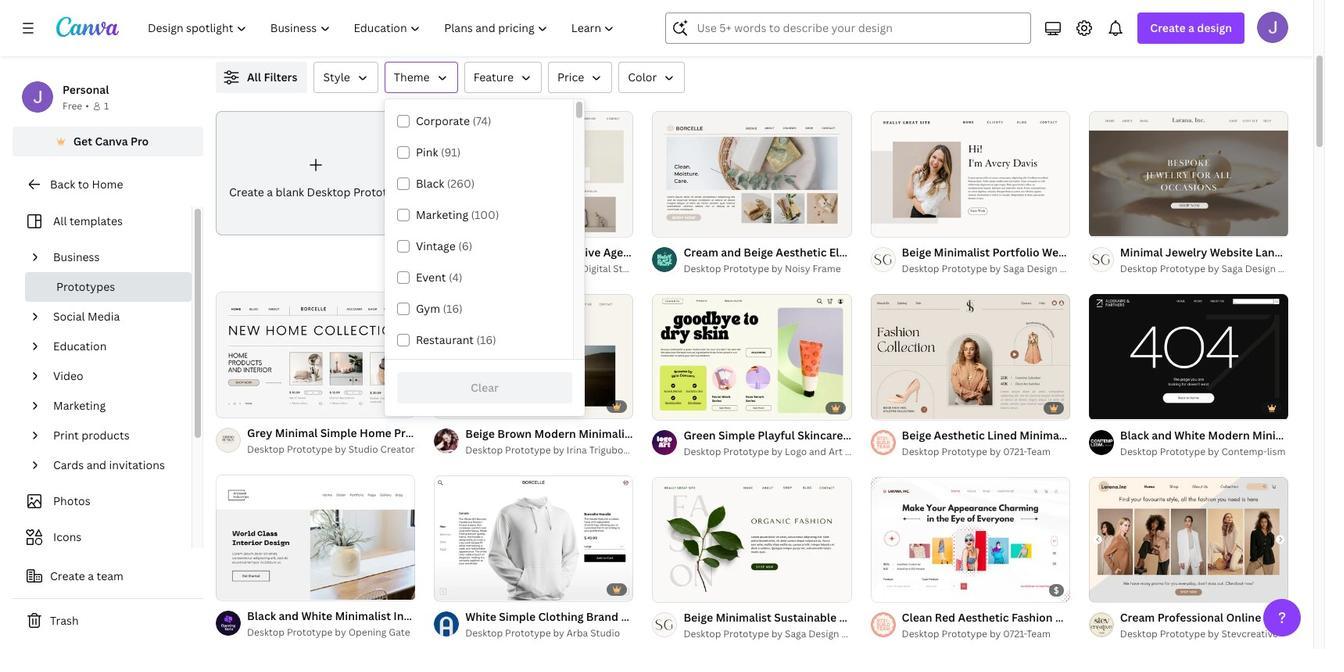 Task type: locate. For each thing, give the bounding box(es) containing it.
$ up clean red aesthetic fashion store website desktop prototype "link"
[[1054, 585, 1060, 596]]

desktop prototype by 0721-team
[[902, 445, 1051, 458]]

0 horizontal spatial 1 of 5
[[664, 218, 686, 230]]

beige minimalist portfolio website desktop prototype link
[[902, 244, 1189, 261]]

0 horizontal spatial beige
[[466, 245, 495, 259]]

1 vertical spatial product
[[621, 609, 664, 624]]

desktop prototype by saga design studio link down portfolio
[[902, 261, 1090, 277]]

shop
[[445, 426, 473, 441], [1264, 610, 1292, 625]]

pink
[[416, 145, 438, 160]]

and
[[810, 445, 827, 458], [87, 458, 106, 472]]

design inside green simple playful skincare product desktop prototype desktop prototype by logo and art / vibrant design resources
[[887, 445, 918, 458]]

minimalist left portfolio
[[934, 245, 990, 259]]

vintage
[[416, 239, 456, 253]]

1 vertical spatial 1 of 4 link
[[871, 294, 1071, 420]]

simple for ui
[[499, 609, 536, 624]]

0 horizontal spatial simple
[[320, 426, 357, 441]]

5 for desktop prototype by saga design studio
[[1118, 218, 1123, 230]]

0 vertical spatial 1 of 4 link
[[871, 111, 1071, 237]]

0 horizontal spatial templates
[[70, 214, 123, 228]]

1 of 5 link for desktop prototype by noisy frame
[[653, 111, 852, 237]]

all right 1,087
[[247, 70, 261, 84]]

templates down back to home
[[70, 214, 123, 228]]

1 horizontal spatial home
[[360, 426, 392, 441]]

2 horizontal spatial create
[[1151, 20, 1186, 35]]

minimalist inside beige minimalist portfolio website desktop prototype desktop prototype by saga design studio
[[934, 245, 990, 259]]

0 vertical spatial marketing
[[416, 207, 469, 222]]

0 horizontal spatial minimal
[[275, 426, 318, 441]]

1 vertical spatial team
[[1027, 628, 1051, 641]]

desktop prototype by saga design studio link for portfolio
[[902, 261, 1090, 277]]

saga inside beige minimalist portfolio website desktop prototype desktop prototype by saga design studio
[[1004, 262, 1025, 275]]

simple right green
[[719, 427, 756, 442]]

1 horizontal spatial 1 of 5
[[1100, 218, 1123, 230]]

2 4 from the top
[[899, 401, 905, 413]]

create left blank
[[229, 184, 264, 199]]

0 vertical spatial desktop prototype by 0721-team link
[[902, 444, 1071, 460]]

1 vertical spatial desktop prototype by 0721-team link
[[902, 627, 1071, 642]]

0 vertical spatial team
[[1027, 445, 1051, 458]]

icons link
[[22, 522, 182, 552]]

minimal left jewelry
[[1121, 245, 1163, 259]]

0 horizontal spatial saga
[[785, 628, 807, 641]]

trash
[[50, 613, 79, 628]]

product left the detail
[[621, 609, 664, 624]]

minimalist inside beige minimalist creative agency website desktop prototype desktop prototype by gs digital studio
[[498, 245, 554, 259]]

1 for cream and beige aesthetic elegant online portfolio shop desktop prototype image
[[664, 218, 668, 230]]

style
[[323, 70, 350, 84]]

1 vertical spatial 1 of 4
[[882, 401, 905, 413]]

1 for "beige minimalist portfolio website desktop prototype" image at the right of the page
[[882, 218, 887, 230]]

1 5 from the left
[[681, 218, 686, 230]]

studio inside white simple clothing brand product detail page ui prototype desktop prototype by arba studio
[[591, 627, 620, 640]]

a left blank
[[267, 184, 273, 199]]

1 of 4 for desktop prototype by saga design studio
[[882, 218, 905, 230]]

gate
[[389, 626, 410, 639]]

templates
[[246, 75, 300, 90], [70, 214, 123, 228]]

2 1 of 5 link from the left
[[1089, 111, 1289, 237]]

create left design
[[1151, 20, 1186, 35]]

desktop inside desktop prototype by noisy frame link
[[684, 262, 721, 275]]

all for all filters
[[247, 70, 261, 84]]

style button
[[314, 62, 378, 93]]

prototype inside cream professional online shop deskto desktop prototype by stevcreative
[[1161, 628, 1206, 641]]

back to home link
[[13, 169, 203, 200]]

create inside create a design dropdown button
[[1151, 20, 1186, 35]]

1 horizontal spatial minimalist
[[934, 245, 990, 259]]

desktop prototype by studio creator link
[[247, 442, 415, 458]]

shop right products
[[445, 426, 473, 441]]

1 of 5 up beige minimalist creative agency website desktop prototype link
[[664, 218, 686, 230]]

create a design
[[1151, 20, 1233, 35]]

$
[[399, 400, 405, 412], [1054, 585, 1060, 596]]

1 horizontal spatial simple
[[499, 609, 536, 624]]

by inside minimal jewelry website landing page desktop prototype by saga design studio
[[1209, 262, 1220, 275]]

2 minimalist from the left
[[934, 245, 990, 259]]

0 vertical spatial shop
[[445, 426, 473, 441]]

minimal
[[1121, 245, 1163, 259], [275, 426, 318, 441]]

shop left deskto
[[1264, 610, 1292, 625]]

product for skincare
[[846, 427, 889, 442]]

0 vertical spatial product
[[846, 427, 889, 442]]

1 1 of 5 link from the left
[[653, 111, 852, 237]]

create
[[1151, 20, 1186, 35], [229, 184, 264, 199], [50, 569, 85, 584]]

prototypes
[[56, 279, 115, 294]]

2 team from the top
[[1027, 628, 1051, 641]]

1 horizontal spatial all
[[247, 70, 261, 84]]

of
[[670, 218, 679, 230], [889, 218, 897, 230], [1107, 218, 1116, 230], [889, 401, 897, 413], [233, 582, 242, 594]]

contemp-
[[1222, 445, 1268, 458]]

templates right 1,087
[[246, 75, 300, 90]]

create a team
[[50, 569, 123, 584]]

1 1 of 5 from the left
[[664, 218, 686, 230]]

desktop prototype by saga design studio
[[684, 628, 872, 641]]

2 horizontal spatial saga
[[1222, 262, 1243, 275]]

beige minimalist sustainable organic fashion landing page desktop prototype image
[[653, 477, 852, 602]]

desktop prototype by arba studio link
[[466, 626, 634, 641]]

1 vertical spatial marketing
[[53, 398, 106, 413]]

page inside white simple clothing brand product detail page ui prototype desktop prototype by arba studio
[[701, 609, 727, 624]]

website inside clean red aesthetic fashion store website desktop prototype desktop prototype by 0721-team
[[1087, 610, 1130, 625]]

1 vertical spatial all
[[53, 214, 67, 228]]

a left design
[[1189, 20, 1195, 35]]

store
[[1056, 610, 1085, 625]]

shop inside grey minimal simple home products shop desktop prototype desktop prototype by studio creator
[[445, 426, 473, 441]]

0 vertical spatial page
[[1301, 245, 1326, 259]]

all
[[247, 70, 261, 84], [53, 214, 67, 228]]

0 vertical spatial home
[[92, 177, 123, 192]]

desktop prototype by noisy frame
[[684, 262, 841, 275]]

0 vertical spatial $
[[399, 400, 405, 412]]

0 horizontal spatial 1 of 5 link
[[653, 111, 852, 237]]

1 horizontal spatial desktop prototype by saga design studio link
[[902, 261, 1090, 277]]

0 vertical spatial templates
[[246, 75, 300, 90]]

beige minimalist creative agency website desktop prototype desktop prototype by gs digital studio
[[466, 245, 792, 275]]

page right landing on the top of the page
[[1301, 245, 1326, 259]]

1 vertical spatial $
[[1054, 585, 1060, 596]]

beige inside beige minimalist portfolio website desktop prototype desktop prototype by saga design studio
[[902, 245, 932, 259]]

restaurant (16)
[[416, 332, 496, 347]]

product for brand
[[621, 609, 664, 624]]

1 vertical spatial 0721-
[[1004, 628, 1027, 641]]

$ for store
[[1054, 585, 1060, 596]]

(16) right gym
[[443, 301, 463, 316]]

1 of 4 for desktop prototype by 0721-team
[[882, 401, 905, 413]]

and down skincare
[[810, 445, 827, 458]]

1 horizontal spatial product
[[846, 427, 889, 442]]

simple up desktop prototype by studio creator link
[[320, 426, 357, 441]]

event (4)
[[416, 270, 463, 285]]

1 1 of 4 from the top
[[882, 218, 905, 230]]

a left team
[[88, 569, 94, 584]]

0 horizontal spatial desktop prototype by saga design studio link
[[684, 627, 872, 642]]

website right agency
[[645, 245, 688, 259]]

jacob simon image
[[1258, 12, 1289, 43]]

2 vertical spatial a
[[88, 569, 94, 584]]

desktop
[[307, 184, 351, 199], [691, 245, 735, 259], [1088, 245, 1133, 259], [466, 262, 503, 275], [684, 262, 721, 275], [902, 262, 940, 275], [1121, 262, 1158, 275], [475, 426, 520, 441], [891, 427, 936, 442], [247, 443, 285, 456], [466, 444, 503, 457], [684, 445, 721, 458], [902, 445, 940, 458], [1121, 445, 1158, 458], [1133, 610, 1177, 625], [247, 626, 285, 639], [466, 627, 503, 640], [684, 628, 721, 641], [902, 628, 940, 641], [1121, 628, 1158, 641]]

studio inside grey minimal simple home products shop desktop prototype desktop prototype by studio creator
[[349, 443, 378, 456]]

1 horizontal spatial saga
[[1004, 262, 1025, 275]]

1 vertical spatial create
[[229, 184, 264, 199]]

1 horizontal spatial a
[[267, 184, 273, 199]]

get canva pro
[[73, 134, 149, 149]]

home up creator
[[360, 426, 392, 441]]

2 horizontal spatial desktop prototype by saga design studio link
[[1121, 261, 1308, 277]]

/
[[845, 445, 849, 458]]

0 horizontal spatial all
[[53, 214, 67, 228]]

home inside grey minimal simple home products shop desktop prototype desktop prototype by studio creator
[[360, 426, 392, 441]]

0 horizontal spatial a
[[88, 569, 94, 584]]

prototype
[[353, 184, 407, 199], [738, 245, 792, 259], [1135, 245, 1189, 259], [505, 262, 551, 275], [724, 262, 769, 275], [942, 262, 988, 275], [1161, 262, 1206, 275], [522, 426, 576, 441], [938, 427, 992, 442], [287, 443, 333, 456], [505, 444, 551, 457], [724, 445, 769, 458], [942, 445, 988, 458], [1161, 445, 1206, 458], [744, 609, 797, 624], [1180, 610, 1234, 625], [287, 626, 333, 639], [505, 627, 551, 640], [724, 628, 769, 641], [942, 628, 988, 641], [1161, 628, 1206, 641]]

free •
[[63, 99, 89, 113]]

a
[[1189, 20, 1195, 35], [267, 184, 273, 199], [88, 569, 94, 584]]

studio inside minimal jewelry website landing page desktop prototype by saga design studio
[[1279, 262, 1308, 275]]

beige inside beige minimalist creative agency website desktop prototype desktop prototype by gs digital studio
[[466, 245, 495, 259]]

1 horizontal spatial create
[[229, 184, 264, 199]]

by inside grey minimal simple home products shop desktop prototype desktop prototype by studio creator
[[335, 443, 346, 456]]

1 of 4
[[882, 218, 905, 230], [882, 401, 905, 413]]

cream professional online shop desktop prototype image
[[1089, 477, 1289, 602]]

portfolio
[[993, 245, 1040, 259]]

opening
[[349, 626, 387, 639]]

5 for desktop prototype by noisy frame
[[681, 218, 686, 230]]

shop inside cream professional online shop deskto desktop prototype by stevcreative
[[1264, 610, 1292, 625]]

a for blank
[[267, 184, 273, 199]]

2 beige from the left
[[902, 245, 932, 259]]

clear button
[[397, 372, 573, 404]]

minimalist for portfolio
[[934, 245, 990, 259]]

1 horizontal spatial (16)
[[477, 332, 496, 347]]

simple inside green simple playful skincare product desktop prototype desktop prototype by logo and art / vibrant design resources
[[719, 427, 756, 442]]

minimal jewelry website landing page desktop prototype image
[[1089, 112, 1289, 236]]

a inside create a design dropdown button
[[1189, 20, 1195, 35]]

a inside create a team button
[[88, 569, 94, 584]]

4
[[899, 218, 905, 230], [899, 401, 905, 413]]

2 horizontal spatial a
[[1189, 20, 1195, 35]]

2 horizontal spatial simple
[[719, 427, 756, 442]]

1 vertical spatial 4
[[899, 401, 905, 413]]

0 vertical spatial create
[[1151, 20, 1186, 35]]

all inside button
[[247, 70, 261, 84]]

templates for 1,087 templates
[[246, 75, 300, 90]]

create inside create a team button
[[50, 569, 85, 584]]

minimal right the grey
[[275, 426, 318, 441]]

1 horizontal spatial 1 of 5 link
[[1089, 111, 1289, 237]]

page left ui
[[701, 609, 727, 624]]

product inside green simple playful skincare product desktop prototype desktop prototype by logo and art / vibrant design resources
[[846, 427, 889, 442]]

0721- down fashion at the bottom of page
[[1004, 628, 1027, 641]]

desktop prototype by saga design studio link
[[902, 261, 1090, 277], [1121, 261, 1308, 277], [684, 627, 872, 642]]

clothing
[[539, 609, 584, 624]]

print
[[53, 428, 79, 443]]

0 vertical spatial all
[[247, 70, 261, 84]]

desktop inside desktop prototype by contemp-lism link
[[1121, 445, 1158, 458]]

(16) right restaurant at the bottom left of page
[[477, 332, 496, 347]]

0721-
[[1004, 445, 1027, 458], [1004, 628, 1027, 641]]

website right jewelry
[[1211, 245, 1253, 259]]

business link
[[47, 242, 182, 272]]

create down icons
[[50, 569, 85, 584]]

get canva pro button
[[13, 127, 203, 156]]

beige for beige minimalist creative agency website desktop prototype
[[466, 245, 495, 259]]

red
[[935, 610, 956, 625]]

all filters button
[[216, 62, 308, 93]]

beige for beige minimalist portfolio website desktop prototype
[[902, 245, 932, 259]]

1 vertical spatial page
[[701, 609, 727, 624]]

1,087 templates
[[216, 75, 300, 90]]

cream
[[1121, 610, 1156, 625]]

desktop prototype by saga design studio link down ui
[[684, 627, 872, 642]]

clean red aesthetic fashion store website desktop prototype image
[[871, 477, 1071, 602]]

1 horizontal spatial $
[[1054, 585, 1060, 596]]

2 5 from the left
[[1118, 218, 1123, 230]]

cream professional online shop deskto link
[[1121, 610, 1326, 627]]

0 horizontal spatial home
[[92, 177, 123, 192]]

1 of 5
[[664, 218, 686, 230], [1100, 218, 1123, 230]]

grey minimal simple home products shop desktop prototype desktop prototype by studio creator
[[247, 426, 576, 456]]

simple inside grey minimal simple home products shop desktop prototype desktop prototype by studio creator
[[320, 426, 357, 441]]

2 0721- from the top
[[1004, 628, 1027, 641]]

2 1 of 5 from the left
[[1100, 218, 1123, 230]]

1 of 5 up the beige minimalist portfolio website desktop prototype link
[[1100, 218, 1123, 230]]

products
[[394, 426, 443, 441]]

marketing up the vintage (6)
[[416, 207, 469, 222]]

4 for desktop prototype by saga design studio
[[899, 218, 905, 230]]

1 of 4 link
[[871, 111, 1071, 237], [871, 294, 1071, 420]]

None search field
[[666, 13, 1032, 44]]

1 horizontal spatial page
[[1301, 245, 1326, 259]]

grey minimal simple home products shop desktop prototype image
[[216, 293, 415, 417]]

0 vertical spatial 0721-
[[1004, 445, 1027, 458]]

simple up desktop prototype by arba studio link
[[499, 609, 536, 624]]

0 horizontal spatial 5
[[681, 218, 686, 230]]

0 horizontal spatial and
[[87, 458, 106, 472]]

1 4 from the top
[[899, 218, 905, 230]]

by inside cream professional online shop deskto desktop prototype by stevcreative
[[1209, 628, 1220, 641]]

$ up grey minimal simple home products shop desktop prototype link
[[399, 400, 405, 412]]

design
[[1027, 262, 1058, 275], [1246, 262, 1276, 275], [887, 445, 918, 458], [809, 628, 840, 641]]

design
[[1198, 20, 1233, 35]]

1 horizontal spatial shop
[[1264, 610, 1292, 625]]

0 vertical spatial a
[[1189, 20, 1195, 35]]

desktop prototype by contemp-lism link
[[1121, 444, 1289, 460]]

of for desktop prototype by 0721-team
[[889, 218, 897, 230]]

website right the store
[[1087, 610, 1130, 625]]

0 horizontal spatial shop
[[445, 426, 473, 441]]

create for create a design
[[1151, 20, 1186, 35]]

$ for products
[[399, 400, 405, 412]]

1 vertical spatial home
[[360, 426, 392, 441]]

all down back
[[53, 214, 67, 228]]

restaurant
[[416, 332, 474, 347]]

1 vertical spatial (16)
[[477, 332, 496, 347]]

by inside beige minimalist creative agency website desktop prototype desktop prototype by gs digital studio
[[553, 262, 565, 275]]

icons
[[53, 530, 82, 544]]

marketing for marketing (100)
[[416, 207, 469, 222]]

product inside white simple clothing brand product detail page ui prototype desktop prototype by arba studio
[[621, 609, 664, 624]]

beige
[[466, 245, 495, 259], [902, 245, 932, 259]]

home right to
[[92, 177, 123, 192]]

1 1 of 4 link from the top
[[871, 111, 1071, 237]]

1 minimalist from the left
[[498, 245, 554, 259]]

jewelry
[[1166, 245, 1208, 259]]

1 vertical spatial templates
[[70, 214, 123, 228]]

0 horizontal spatial create
[[50, 569, 85, 584]]

0721- right resources
[[1004, 445, 1027, 458]]

5
[[681, 218, 686, 230], [1118, 218, 1123, 230]]

price button
[[548, 62, 613, 93]]

minimalist up desktop prototype by gs digital studio link
[[498, 245, 554, 259]]

website inside beige minimalist portfolio website desktop prototype desktop prototype by saga design studio
[[1043, 245, 1086, 259]]

event
[[416, 270, 446, 285]]

0 horizontal spatial marketing
[[53, 398, 106, 413]]

0 horizontal spatial minimalist
[[498, 245, 554, 259]]

0 horizontal spatial product
[[621, 609, 664, 624]]

0 horizontal spatial $
[[399, 400, 405, 412]]

simple inside white simple clothing brand product detail page ui prototype desktop prototype by arba studio
[[499, 609, 536, 624]]

and right cards
[[87, 458, 106, 472]]

2 1 of 4 link from the top
[[871, 294, 1071, 420]]

a inside create a blank desktop prototype element
[[267, 184, 273, 199]]

white
[[466, 609, 497, 624]]

0 horizontal spatial (16)
[[443, 301, 463, 316]]

by inside beige minimalist portfolio website desktop prototype desktop prototype by saga design studio
[[990, 262, 1001, 275]]

create inside create a blank desktop prototype element
[[229, 184, 264, 199]]

feature button
[[464, 62, 542, 93]]

0 vertical spatial minimal
[[1121, 245, 1163, 259]]

2 1 of 4 from the top
[[882, 401, 905, 413]]

0 vertical spatial 4
[[899, 218, 905, 230]]

and inside green simple playful skincare product desktop prototype desktop prototype by logo and art / vibrant design resources
[[810, 445, 827, 458]]

templates for all templates
[[70, 214, 123, 228]]

create a blank desktop prototype element
[[216, 111, 415, 236]]

media
[[88, 309, 120, 324]]

1 horizontal spatial marketing
[[416, 207, 469, 222]]

product up vibrant
[[846, 427, 889, 442]]

1 for black and white minimalist interior company desktop prototype image
[[227, 582, 231, 594]]

1 vertical spatial minimal
[[275, 426, 318, 441]]

2 vertical spatial create
[[50, 569, 85, 584]]

0 vertical spatial (16)
[[443, 301, 463, 316]]

marketing down the video
[[53, 398, 106, 413]]

cards and invitations link
[[47, 451, 182, 480]]

1 horizontal spatial beige
[[902, 245, 932, 259]]

website right portfolio
[[1043, 245, 1086, 259]]

desktop prototype by 0721-team link
[[902, 444, 1071, 460], [902, 627, 1071, 642]]

design inside minimal jewelry website landing page desktop prototype by saga design studio
[[1246, 262, 1276, 275]]

0 horizontal spatial page
[[701, 609, 727, 624]]

1 horizontal spatial and
[[810, 445, 827, 458]]

marketing (100)
[[416, 207, 499, 222]]

desktop prototype by saga design studio link down jewelry
[[1121, 261, 1308, 277]]

1 beige from the left
[[466, 245, 495, 259]]

1 vertical spatial shop
[[1264, 610, 1292, 625]]

1 horizontal spatial minimal
[[1121, 245, 1163, 259]]

0 vertical spatial 1 of 4
[[882, 218, 905, 230]]

1 vertical spatial a
[[267, 184, 273, 199]]

green simple playful skincare product desktop prototype image
[[653, 294, 852, 419]]

1 horizontal spatial 5
[[1118, 218, 1123, 230]]

1 horizontal spatial templates
[[246, 75, 300, 90]]

clear
[[471, 380, 499, 395]]

playful
[[758, 427, 795, 442]]

team
[[97, 569, 123, 584]]



Task type: describe. For each thing, give the bounding box(es) containing it.
1 team from the top
[[1027, 445, 1051, 458]]

(16) for restaurant (16)
[[477, 332, 496, 347]]

black (260)
[[416, 176, 475, 191]]

create a blank desktop prototype
[[229, 184, 407, 199]]

desktop inside create a blank desktop prototype element
[[307, 184, 351, 199]]

by inside clean red aesthetic fashion store website desktop prototype desktop prototype by 0721-team
[[990, 628, 1001, 641]]

white simple clothing brand product detail page ui prototype desktop prototype by arba studio
[[466, 609, 797, 640]]

(16) for gym (16)
[[443, 301, 463, 316]]

digital
[[582, 262, 611, 275]]

website inside beige minimalist creative agency website desktop prototype desktop prototype by gs digital studio
[[645, 245, 688, 259]]

desktop prototype by opening gate link
[[247, 625, 415, 641]]

top level navigation element
[[138, 13, 628, 44]]

minimalist for creative
[[498, 245, 554, 259]]

1 of 5 for desktop prototype by saga design studio
[[1100, 218, 1123, 230]]

1 of 10 link
[[216, 475, 415, 601]]

1 for minimal jewelry website landing page desktop prototype 'image' at the right of page
[[1100, 218, 1105, 230]]

black and white modern minimalist creative portfolio 404 page website design prototype image
[[1089, 294, 1289, 419]]

a for design
[[1189, 20, 1195, 35]]

art
[[829, 445, 843, 458]]

desktop inside desktop prototype by irina trigubova link
[[466, 444, 503, 457]]

get
[[73, 134, 92, 149]]

saga inside minimal jewelry website landing page desktop prototype by saga design studio
[[1222, 262, 1243, 275]]

social
[[53, 309, 85, 324]]

page inside minimal jewelry website landing page desktop prototype by saga design studio
[[1301, 245, 1326, 259]]

trash link
[[13, 605, 203, 637]]

desktop prototype by saga design studio link for website
[[1121, 261, 1308, 277]]

clean red aesthetic fashion store website desktop prototype desktop prototype by 0721-team
[[902, 610, 1234, 641]]

desktop prototype by opening gate
[[247, 626, 410, 639]]

cards
[[53, 458, 84, 472]]

team inside clean red aesthetic fashion store website desktop prototype desktop prototype by 0721-team
[[1027, 628, 1051, 641]]

desktop inside minimal jewelry website landing page desktop prototype by saga design studio
[[1121, 262, 1158, 275]]

desktop inside white simple clothing brand product detail page ui prototype desktop prototype by arba studio
[[466, 627, 503, 640]]

desktop prototype templates image
[[955, 0, 1289, 11]]

all templates
[[53, 214, 123, 228]]

simple for desktop
[[719, 427, 756, 442]]

color
[[628, 70, 657, 84]]

white simple clothing brand product detail page ui prototype link
[[466, 609, 797, 626]]

2 desktop prototype by 0721-team link from the top
[[902, 627, 1071, 642]]

skincare
[[798, 427, 844, 442]]

to
[[78, 177, 89, 192]]

beige minimalist portfolio website desktop prototype desktop prototype by saga design studio
[[902, 245, 1189, 275]]

white simple clothing brand product detail page ui prototype image
[[434, 476, 634, 601]]

arba
[[567, 627, 588, 640]]

theme
[[394, 70, 430, 84]]

creator
[[381, 443, 415, 456]]

clean
[[902, 610, 933, 625]]

print products
[[53, 428, 130, 443]]

1 desktop prototype by 0721-team link from the top
[[902, 444, 1071, 460]]

personal
[[63, 82, 109, 97]]

desktop inside desktop prototype by opening gate link
[[247, 626, 285, 639]]

video
[[53, 368, 83, 383]]

aesthetic
[[959, 610, 1009, 625]]

by inside green simple playful skincare product desktop prototype desktop prototype by logo and art / vibrant design resources
[[772, 445, 783, 458]]

price
[[558, 70, 585, 84]]

all for all templates
[[53, 214, 67, 228]]

1 of 5 for desktop prototype by noisy frame
[[664, 218, 686, 230]]

green simple playful skincare product desktop prototype desktop prototype by logo and art / vibrant design resources
[[684, 427, 992, 458]]

gym (16)
[[416, 301, 463, 316]]

minimal inside minimal jewelry website landing page desktop prototype by saga design studio
[[1121, 245, 1163, 259]]

blank
[[276, 184, 304, 199]]

social media link
[[47, 302, 182, 332]]

a for team
[[88, 569, 94, 584]]

marketing for marketing
[[53, 398, 106, 413]]

gym
[[416, 301, 440, 316]]

corporate
[[416, 113, 470, 128]]

clean red aesthetic fashion store website desktop prototype link
[[902, 610, 1234, 627]]

black
[[416, 176, 445, 191]]

create for create a blank desktop prototype
[[229, 184, 264, 199]]

landing
[[1256, 245, 1299, 259]]

feature
[[474, 70, 514, 84]]

create a team button
[[13, 561, 203, 592]]

(4)
[[449, 270, 463, 285]]

(91)
[[441, 145, 461, 160]]

cream and beige aesthetic elegant online portfolio shop desktop prototype image
[[653, 112, 852, 236]]

1 of 4 link for desktop prototype by 0721-team
[[871, 294, 1071, 420]]

design inside beige minimalist portfolio website desktop prototype desktop prototype by saga design studio
[[1027, 262, 1058, 275]]

0721- inside clean red aesthetic fashion store website desktop prototype desktop prototype by 0721-team
[[1004, 628, 1027, 641]]

desktop prototype by logo and art / vibrant design resources link
[[684, 444, 967, 460]]

(74)
[[473, 113, 492, 128]]

create a blank desktop prototype link
[[216, 111, 415, 236]]

black and white minimalist interior company desktop prototype image
[[216, 475, 415, 600]]

desktop prototype by stevcreative link
[[1121, 627, 1289, 642]]

1,087
[[216, 75, 244, 90]]

create a design button
[[1138, 13, 1245, 44]]

photos link
[[22, 487, 182, 516]]

1 0721- from the top
[[1004, 445, 1027, 458]]

grey minimal simple home products shop desktop prototype link
[[247, 425, 576, 442]]

invitations
[[109, 458, 165, 472]]

(100)
[[471, 207, 499, 222]]

all filters
[[247, 70, 298, 84]]

fashion
[[1012, 610, 1053, 625]]

back
[[50, 177, 75, 192]]

website inside minimal jewelry website landing page desktop prototype by saga design studio
[[1211, 245, 1253, 259]]

beige minimalist creative agency website desktop prototype image
[[434, 112, 634, 236]]

grey
[[247, 426, 272, 441]]

by inside white simple clothing brand product detail page ui prototype desktop prototype by arba studio
[[553, 627, 565, 640]]

of for desktop prototype by logo and art / vibrant design resources
[[670, 218, 679, 230]]

green
[[684, 427, 716, 442]]

green simple playful skincare product desktop prototype link
[[684, 427, 992, 444]]

education
[[53, 339, 107, 354]]

professional
[[1158, 610, 1224, 625]]

irina
[[567, 444, 587, 457]]

1 of 5 link for desktop prototype by saga design studio
[[1089, 111, 1289, 237]]

studio inside beige minimalist creative agency website desktop prototype desktop prototype by gs digital studio
[[613, 262, 643, 275]]

create for create a team
[[50, 569, 85, 584]]

deskto
[[1295, 610, 1326, 625]]

video link
[[47, 361, 182, 391]]

theme button
[[385, 62, 458, 93]]

and inside 'link'
[[87, 458, 106, 472]]

canva
[[95, 134, 128, 149]]

1 of 4 link for desktop prototype by saga design studio
[[871, 111, 1071, 237]]

ui
[[729, 609, 741, 624]]

Search search field
[[697, 13, 1022, 43]]

•
[[85, 99, 89, 113]]

4 for desktop prototype by 0721-team
[[899, 401, 905, 413]]

pro
[[131, 134, 149, 149]]

trigubova
[[590, 444, 634, 457]]

1 for beige aesthetic lined minimalist fashion collection website landing page desktop prototype image
[[882, 401, 887, 413]]

minimal inside grey minimal simple home products shop desktop prototype desktop prototype by studio creator
[[275, 426, 318, 441]]

desktop inside cream professional online shop deskto desktop prototype by stevcreative
[[1121, 628, 1158, 641]]

detail
[[667, 609, 699, 624]]

resources
[[920, 445, 967, 458]]

of for desktop prototype by contemp-lism
[[1107, 218, 1116, 230]]

color button
[[619, 62, 685, 93]]

desktop prototype by irina trigubova link
[[466, 443, 634, 459]]

studio inside beige minimalist portfolio website desktop prototype desktop prototype by saga design studio
[[1060, 262, 1090, 275]]

back to home
[[50, 177, 123, 192]]

beige minimalist portfolio website desktop prototype image
[[871, 112, 1071, 236]]

prototype inside minimal jewelry website landing page desktop prototype by saga design studio
[[1161, 262, 1206, 275]]

beige aesthetic lined minimalist fashion collection website landing page desktop prototype image
[[871, 294, 1071, 419]]

noisy
[[785, 262, 811, 275]]

(260)
[[447, 176, 475, 191]]

stevcreative
[[1222, 628, 1279, 641]]

desktop prototype by noisy frame link
[[684, 261, 852, 277]]



Task type: vqa. For each thing, say whether or not it's contained in the screenshot.
11th group from right
no



